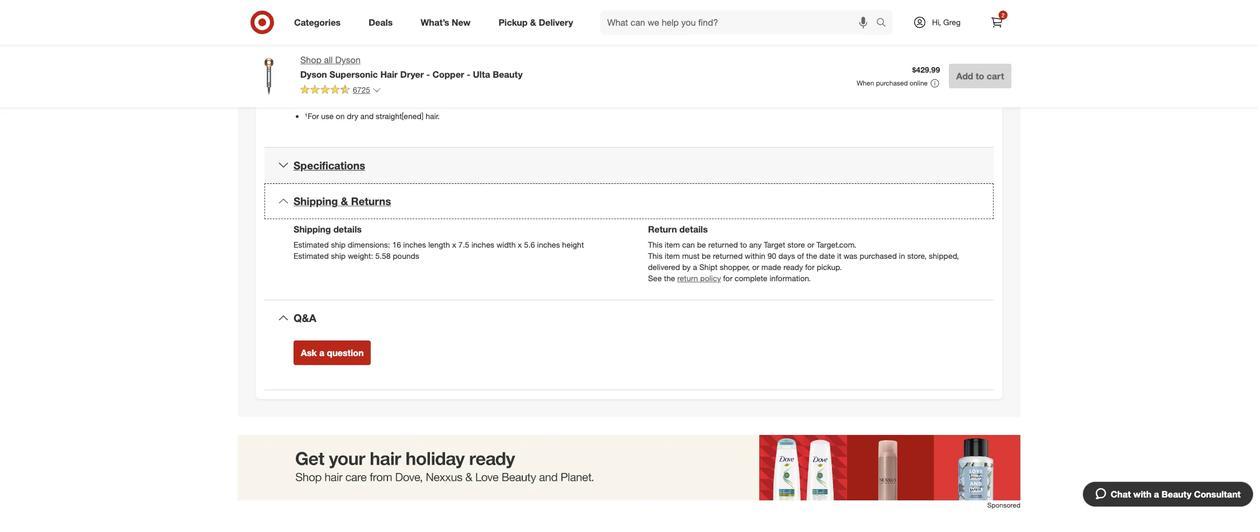 Task type: locate. For each thing, give the bounding box(es) containing it.
1 vertical spatial estimated
[[294, 251, 329, 261]]

styling, for low
[[456, 42, 481, 52]]

0 horizontal spatial set
[[321, 85, 332, 94]]

purchased right was
[[860, 251, 897, 261]]

fast for diffusing.
[[408, 15, 421, 25]]

- left ulta
[[467, 69, 470, 80]]

return
[[677, 273, 698, 283]]

fast inside • 3 speed settings – high for fast drying and styling, medium for regular drying, and low for diffusing.
[[408, 15, 421, 25]]

image of dyson supersonic hair dryer - copper - ulta beauty image
[[247, 54, 291, 98]]

fast
[[408, 15, 421, 25], [402, 42, 414, 52]]

medium inside • 4 heat settings – high for fast drying and styling, medium for regular drying, low for cooler drying and diffusing, and a cold shot for constant cold to set your hair after styling.
[[483, 42, 511, 52]]

inches right 7.5
[[472, 240, 494, 249]]

drying for drying
[[417, 42, 439, 52]]

chat
[[1111, 489, 1131, 500]]

– for drying
[[365, 42, 369, 52]]

1 vertical spatial or
[[752, 262, 759, 272]]

dyson inside this set contains: dyson supersonic, flyaway attachment, styling concentrator, diffuser, gentle air attachment, wide-tooth comb
[[368, 85, 391, 94]]

0 vertical spatial drying
[[423, 15, 445, 25]]

dyson down shop
[[300, 69, 327, 80]]

the right of
[[806, 251, 817, 261]]

estimated left weight:
[[294, 251, 329, 261]]

new
[[452, 17, 471, 28]]

0 horizontal spatial x
[[452, 240, 456, 249]]

concentrator,
[[536, 85, 582, 94]]

• left 3
[[305, 15, 309, 25]]

0 horizontal spatial inches
[[403, 240, 426, 249]]

this
[[305, 85, 319, 94], [648, 240, 663, 249], [648, 251, 663, 261]]

this inside this set contains: dyson supersonic, flyaway attachment, styling concentrator, diffuser, gentle air attachment, wide-tooth comb
[[305, 85, 319, 94]]

this up gentle
[[305, 85, 319, 94]]

1 vertical spatial dyson
[[300, 69, 327, 80]]

delivery
[[539, 17, 573, 28]]

• for • 3 speed settings – high for fast drying and styling, medium for regular drying, and low for diffusing.
[[305, 15, 309, 25]]

0 vertical spatial settings
[[342, 15, 369, 25]]

0 horizontal spatial beauty
[[493, 69, 523, 80]]

attachment, down ulta
[[466, 85, 508, 94]]

medium for low
[[483, 42, 511, 52]]

a inside • 4 heat settings – high for fast drying and styling, medium for regular drying, low for cooler drying and diffusing, and a cold shot for constant cold to set your hair after styling.
[[417, 53, 422, 63]]

0 vertical spatial beauty
[[493, 69, 523, 80]]

& right pickup
[[530, 17, 536, 28]]

fast up shop all dyson dyson supersonic hair dryer - copper - ulta beauty
[[402, 42, 414, 52]]

deals
[[369, 17, 393, 28]]

1 horizontal spatial cold
[[503, 53, 518, 63]]

low up styling.
[[599, 15, 611, 25]]

a up static at top
[[417, 53, 422, 63]]

cold right the constant
[[503, 53, 518, 63]]

5.6
[[524, 240, 535, 249]]

1 horizontal spatial inches
[[472, 240, 494, 249]]

0 horizontal spatial hair.
[[426, 112, 440, 121]]

0 vertical spatial medium
[[489, 15, 518, 25]]

1 vertical spatial &
[[341, 195, 348, 208]]

hair.
[[445, 69, 459, 79], [426, 112, 440, 121]]

styling.
[[593, 53, 617, 63]]

1 vertical spatial –
[[365, 42, 369, 52]]

ship left weight:
[[331, 251, 346, 261]]

cold left shot
[[424, 53, 439, 63]]

1 shipping from the top
[[294, 195, 338, 208]]

1 vertical spatial medium
[[483, 42, 511, 52]]

drying left the new
[[423, 15, 445, 25]]

attachment,
[[466, 85, 508, 94], [341, 96, 383, 105]]

chat with a beauty consultant
[[1111, 489, 1241, 500]]

see
[[648, 273, 662, 283]]

0 vertical spatial regular
[[532, 15, 556, 25]]

1 vertical spatial regular
[[525, 42, 549, 52]]

what's new
[[421, 17, 471, 28]]

reduce
[[375, 69, 400, 79]]

was
[[844, 251, 858, 261]]

return policy link
[[677, 273, 721, 283]]

0 horizontal spatial –
[[365, 42, 369, 52]]

beauty right with
[[1162, 489, 1192, 500]]

and
[[447, 15, 461, 25], [584, 15, 597, 25], [441, 42, 454, 52], [353, 53, 366, 63], [402, 53, 415, 63], [360, 112, 374, 121]]

to inside button
[[976, 70, 984, 82]]

– inside • 3 speed settings – high for fast drying and styling, medium for regular drying, and low for diffusing.
[[371, 15, 376, 25]]

beauty up styling
[[493, 69, 523, 80]]

details up dimensions:
[[333, 224, 362, 235]]

inches right 5.6
[[537, 240, 560, 249]]

1 vertical spatial beauty
[[1162, 489, 1192, 500]]

2 cold from the left
[[503, 53, 518, 63]]

purchased right when at the top of the page
[[876, 79, 908, 87]]

settings right heat
[[335, 42, 363, 52]]

dyson for all
[[300, 69, 327, 80]]

1 vertical spatial hair.
[[426, 112, 440, 121]]

drying up shop all dyson dyson supersonic hair dryer - copper - ulta beauty
[[417, 42, 439, 52]]

& for pickup
[[530, 17, 536, 28]]

0 horizontal spatial details
[[333, 224, 362, 235]]

2 inches from the left
[[472, 240, 494, 249]]

0 vertical spatial in
[[423, 69, 429, 79]]

high for diffusing.
[[378, 15, 395, 25]]

by
[[682, 262, 691, 272]]

0 vertical spatial hair.
[[445, 69, 459, 79]]

• inside • 4 heat settings – high for fast drying and styling, medium for regular drying, low for cooler drying and diffusing, and a cold shot for constant cold to set your hair after styling.
[[305, 42, 309, 52]]

width
[[497, 240, 516, 249]]

2 • from the top
[[305, 42, 309, 52]]

1 vertical spatial set
[[321, 85, 332, 94]]

estimated
[[294, 240, 329, 249], [294, 251, 329, 261]]

details inside shipping details estimated ship dimensions: 16 inches length x 7.5 inches width x 5.6 inches height estimated ship weight: 5.58 pounds
[[333, 224, 362, 235]]

to
[[520, 53, 527, 63], [976, 70, 984, 82], [740, 240, 747, 249]]

consultant
[[1194, 489, 1241, 500]]

hair. down the comb
[[426, 112, 440, 121]]

regular for and
[[532, 15, 556, 25]]

1 vertical spatial settings
[[335, 42, 363, 52]]

0 horizontal spatial -
[[426, 69, 430, 80]]

dyson down negative ions: help reduce static in the hair.
[[368, 85, 391, 94]]

2 vertical spatial the
[[664, 273, 675, 283]]

dyson up ions:
[[335, 54, 361, 65]]

styling, up • 4 heat settings – high for fast drying and styling, medium for regular drying, low for cooler drying and diffusing, and a cold shot for constant cold to set your hair after styling.
[[463, 15, 487, 25]]

set up the air on the top of the page
[[321, 85, 332, 94]]

or right store
[[807, 240, 814, 249]]

ask a question
[[301, 347, 364, 358]]

0 vertical spatial dyson
[[335, 54, 361, 65]]

help
[[357, 69, 373, 79]]

regular right pickup
[[532, 15, 556, 25]]

0 vertical spatial drying,
[[558, 15, 582, 25]]

search
[[871, 18, 898, 29]]

0 horizontal spatial &
[[341, 195, 348, 208]]

after
[[574, 53, 590, 63]]

low up after
[[577, 42, 589, 52]]

1 horizontal spatial to
[[740, 240, 747, 249]]

set inside • 4 heat settings – high for fast drying and styling, medium for regular drying, low for cooler drying and diffusing, and a cold shot for constant cold to set your hair after styling.
[[529, 53, 540, 63]]

4
[[311, 42, 315, 52]]

advertisement region
[[238, 435, 1021, 501]]

height
[[562, 240, 584, 249]]

shipping for shipping & returns
[[294, 195, 338, 208]]

the down delivered
[[664, 273, 675, 283]]

–
[[371, 15, 376, 25], [365, 42, 369, 52]]

& left returns
[[341, 195, 348, 208]]

be right can
[[697, 240, 706, 249]]

delivered
[[648, 262, 680, 272]]

dimensions:
[[348, 240, 390, 249]]

high for drying
[[372, 42, 388, 52]]

2 vertical spatial to
[[740, 240, 747, 249]]

details up can
[[679, 224, 708, 235]]

0 horizontal spatial or
[[752, 262, 759, 272]]

a inside 'return details this item can be returned to any target store or target.com. this item must be returned within 90 days of the date it was purchased in store, shipped, delivered by a shipt shopper, or made ready for pickup. see the return policy for complete information.'
[[693, 262, 697, 272]]

2 estimated from the top
[[294, 251, 329, 261]]

the
[[431, 69, 442, 79], [806, 251, 817, 261], [664, 273, 675, 283]]

return
[[648, 224, 677, 235]]

shipped,
[[929, 251, 959, 261]]

1 vertical spatial purchased
[[860, 251, 897, 261]]

weight:
[[348, 251, 373, 261]]

be up the shipt
[[702, 251, 711, 261]]

0 vertical spatial low
[[599, 15, 611, 25]]

1 horizontal spatial attachment,
[[466, 85, 508, 94]]

styling, inside • 3 speed settings – high for fast drying and styling, medium for regular drying, and low for diffusing.
[[463, 15, 487, 25]]

medium
[[489, 15, 518, 25], [483, 42, 511, 52]]

2 horizontal spatial inches
[[537, 240, 560, 249]]

& inside pickup & delivery link
[[530, 17, 536, 28]]

hair. up flyaway
[[445, 69, 459, 79]]

0 vertical spatial estimated
[[294, 240, 329, 249]]

1 horizontal spatial the
[[664, 273, 675, 283]]

0 vertical spatial item
[[665, 240, 680, 249]]

high
[[378, 15, 395, 25], [372, 42, 388, 52]]

shipping & returns
[[294, 195, 391, 208]]

medium inside • 3 speed settings – high for fast drying and styling, medium for regular drying, and low for diffusing.
[[489, 15, 518, 25]]

returns
[[351, 195, 391, 208]]

item left can
[[665, 240, 680, 249]]

styling, up the constant
[[456, 42, 481, 52]]

regular up the your at the top of the page
[[525, 42, 549, 52]]

item up delivered
[[665, 251, 680, 261]]

- right the dryer
[[426, 69, 430, 80]]

• left 4
[[305, 42, 309, 52]]

1 vertical spatial attachment,
[[341, 96, 383, 105]]

• inside • 3 speed settings – high for fast drying and styling, medium for regular drying, and low for diffusing.
[[305, 15, 309, 25]]

or down within
[[752, 262, 759, 272]]

1 horizontal spatial details
[[679, 224, 708, 235]]

fast right deals link
[[408, 15, 421, 25]]

this down the return
[[648, 240, 663, 249]]

specifications button
[[264, 147, 994, 183]]

to right the add
[[976, 70, 984, 82]]

shipping down shipping & returns
[[294, 224, 331, 235]]

0 vertical spatial &
[[530, 17, 536, 28]]

hi,
[[932, 17, 941, 27]]

1 vertical spatial in
[[899, 251, 905, 261]]

0 vertical spatial high
[[378, 15, 395, 25]]

6725 link
[[300, 84, 381, 97]]

drying
[[423, 15, 445, 25], [417, 42, 439, 52], [329, 53, 351, 63]]

0 horizontal spatial low
[[577, 42, 589, 52]]

ask
[[301, 347, 317, 358]]

target.com.
[[817, 240, 856, 249]]

x
[[452, 240, 456, 249], [518, 240, 522, 249]]

settings for diffusing.
[[342, 15, 369, 25]]

0 vertical spatial ship
[[331, 240, 346, 249]]

details
[[333, 224, 362, 235], [679, 224, 708, 235]]

this up delivered
[[648, 251, 663, 261]]

diffusing,
[[368, 53, 400, 63]]

high inside • 4 heat settings – high for fast drying and styling, medium for regular drying, low for cooler drying and diffusing, and a cold shot for constant cold to set your hair after styling.
[[372, 42, 388, 52]]

1 horizontal spatial dyson
[[335, 54, 361, 65]]

attachment, down "6725"
[[341, 96, 383, 105]]

2 vertical spatial this
[[648, 251, 663, 261]]

ship
[[331, 240, 346, 249], [331, 251, 346, 261]]

to left the your at the top of the page
[[520, 53, 527, 63]]

shop all dyson dyson supersonic hair dryer - copper - ulta beauty
[[300, 54, 523, 80]]

tooth
[[406, 96, 424, 105]]

0 vertical spatial the
[[431, 69, 442, 79]]

2 x from the left
[[518, 240, 522, 249]]

shot
[[441, 53, 456, 63]]

drying for diffusing.
[[423, 15, 445, 25]]

cooler
[[305, 53, 327, 63]]

2 horizontal spatial the
[[806, 251, 817, 261]]

• for • 4 heat settings – high for fast drying and styling, medium for regular drying, low for cooler drying and diffusing, and a cold shot for constant cold to set your hair after styling.
[[305, 42, 309, 52]]

the down shot
[[431, 69, 442, 79]]

all
[[324, 54, 333, 65]]

inches up pounds
[[403, 240, 426, 249]]

details inside 'return details this item can be returned to any target store or target.com. this item must be returned within 90 days of the date it was purchased in store, shipped, delivered by a shipt shopper, or made ready for pickup. see the return policy for complete information.'
[[679, 224, 708, 235]]

1 horizontal spatial low
[[599, 15, 611, 25]]

gentle
[[305, 96, 328, 105]]

2 - from the left
[[467, 69, 470, 80]]

0 vertical spatial set
[[529, 53, 540, 63]]

2 horizontal spatial dyson
[[368, 85, 391, 94]]

1 horizontal spatial beauty
[[1162, 489, 1192, 500]]

1 horizontal spatial &
[[530, 17, 536, 28]]

add
[[956, 70, 973, 82]]

1 inches from the left
[[403, 240, 426, 249]]

shipping inside the shipping & returns dropdown button
[[294, 195, 338, 208]]

can
[[682, 240, 695, 249]]

inches
[[403, 240, 426, 249], [472, 240, 494, 249], [537, 240, 560, 249]]

regular inside • 4 heat settings – high for fast drying and styling, medium for regular drying, low for cooler drying and diffusing, and a cold shot for constant cold to set your hair after styling.
[[525, 42, 549, 52]]

0 horizontal spatial to
[[520, 53, 527, 63]]

1 cold from the left
[[424, 53, 439, 63]]

styling, for and
[[463, 15, 487, 25]]

drying inside • 3 speed settings – high for fast drying and styling, medium for regular drying, and low for diffusing.
[[423, 15, 445, 25]]

0 vertical spatial this
[[305, 85, 319, 94]]

heat
[[317, 42, 333, 52]]

when purchased online
[[857, 79, 928, 87]]

x left 5.6
[[518, 240, 522, 249]]

0 vertical spatial to
[[520, 53, 527, 63]]

1 vertical spatial ship
[[331, 251, 346, 261]]

0 horizontal spatial dyson
[[300, 69, 327, 80]]

1 horizontal spatial -
[[467, 69, 470, 80]]

1 horizontal spatial or
[[807, 240, 814, 249]]

0 vertical spatial shipping
[[294, 195, 338, 208]]

1 vertical spatial drying,
[[551, 42, 575, 52]]

1 horizontal spatial –
[[371, 15, 376, 25]]

1 horizontal spatial set
[[529, 53, 540, 63]]

in left the store,
[[899, 251, 905, 261]]

ask a question button
[[294, 341, 371, 365]]

1 vertical spatial drying
[[417, 42, 439, 52]]

diffuser,
[[584, 85, 612, 94]]

settings right "speed" in the top left of the page
[[342, 15, 369, 25]]

drying, inside • 4 heat settings – high for fast drying and styling, medium for regular drying, low for cooler drying and diffusing, and a cold shot for constant cold to set your hair after styling.
[[551, 42, 575, 52]]

2 shipping from the top
[[294, 224, 331, 235]]

settings inside • 4 heat settings – high for fast drying and styling, medium for regular drying, low for cooler drying and diffusing, and a cold shot for constant cold to set your hair after styling.
[[335, 42, 363, 52]]

0 vertical spatial fast
[[408, 15, 421, 25]]

1 vertical spatial to
[[976, 70, 984, 82]]

– inside • 4 heat settings – high for fast drying and styling, medium for regular drying, low for cooler drying and diffusing, and a cold shot for constant cold to set your hair after styling.
[[365, 42, 369, 52]]

1 details from the left
[[333, 224, 362, 235]]

ready
[[784, 262, 803, 272]]

0 vertical spatial •
[[305, 15, 309, 25]]

1 vertical spatial high
[[372, 42, 388, 52]]

a right with
[[1154, 489, 1159, 500]]

1 • from the top
[[305, 15, 309, 25]]

drying up ions:
[[329, 53, 351, 63]]

1 vertical spatial styling,
[[456, 42, 481, 52]]

1 vertical spatial •
[[305, 42, 309, 52]]

2 details from the left
[[679, 224, 708, 235]]

1 estimated from the top
[[294, 240, 329, 249]]

in right static at top
[[423, 69, 429, 79]]

1 ship from the top
[[331, 240, 346, 249]]

set left the your at the top of the page
[[529, 53, 540, 63]]

high inside • 3 speed settings – high for fast drying and styling, medium for regular drying, and low for diffusing.
[[378, 15, 395, 25]]

returned
[[708, 240, 738, 249], [713, 251, 743, 261]]

shipping inside shipping details estimated ship dimensions: 16 inches length x 7.5 inches width x 5.6 inches height estimated ship weight: 5.58 pounds
[[294, 224, 331, 235]]

0 vertical spatial –
[[371, 15, 376, 25]]

straight[ened]
[[376, 112, 423, 121]]

0 horizontal spatial cold
[[424, 53, 439, 63]]

regular inside • 3 speed settings – high for fast drying and styling, medium for regular drying, and low for diffusing.
[[532, 15, 556, 25]]

2 vertical spatial dyson
[[368, 85, 391, 94]]

0 vertical spatial attachment,
[[466, 85, 508, 94]]

-
[[426, 69, 430, 80], [467, 69, 470, 80]]

question
[[327, 347, 364, 358]]

ship left dimensions:
[[331, 240, 346, 249]]

1 vertical spatial the
[[806, 251, 817, 261]]

1 horizontal spatial in
[[899, 251, 905, 261]]

1 horizontal spatial x
[[518, 240, 522, 249]]

shipping down specifications
[[294, 195, 338, 208]]

x left 7.5
[[452, 240, 456, 249]]

1 vertical spatial fast
[[402, 42, 414, 52]]

1 vertical spatial low
[[577, 42, 589, 52]]

2 horizontal spatial to
[[976, 70, 984, 82]]

low inside • 4 heat settings – high for fast drying and styling, medium for regular drying, low for cooler drying and diffusing, and a cold shot for constant cold to set your hair after styling.
[[577, 42, 589, 52]]

flyaway
[[436, 85, 464, 94]]

fast inside • 4 heat settings – high for fast drying and styling, medium for regular drying, low for cooler drying and diffusing, and a cold shot for constant cold to set your hair after styling.
[[402, 42, 414, 52]]

drying, inside • 3 speed settings – high for fast drying and styling, medium for regular drying, and low for diffusing.
[[558, 15, 582, 25]]

1 vertical spatial item
[[665, 251, 680, 261]]

& inside the shipping & returns dropdown button
[[341, 195, 348, 208]]

estimated down shipping & returns
[[294, 240, 329, 249]]

$429.99
[[912, 65, 940, 74]]

a right by at the right bottom of the page
[[693, 262, 697, 272]]

styling, inside • 4 heat settings – high for fast drying and styling, medium for regular drying, low for cooler drying and diffusing, and a cold shot for constant cold to set your hair after styling.
[[456, 42, 481, 52]]

settings inside • 3 speed settings – high for fast drying and styling, medium for regular drying, and low for diffusing.
[[342, 15, 369, 25]]

1 item from the top
[[665, 240, 680, 249]]

to left any
[[740, 240, 747, 249]]

to inside • 4 heat settings – high for fast drying and styling, medium for regular drying, low for cooler drying and diffusing, and a cold shot for constant cold to set your hair after styling.
[[520, 53, 527, 63]]

any
[[749, 240, 762, 249]]

0 vertical spatial styling,
[[463, 15, 487, 25]]



Task type: describe. For each thing, give the bounding box(es) containing it.
fast for drying
[[402, 42, 414, 52]]

shopper,
[[720, 262, 750, 272]]

0 vertical spatial be
[[697, 240, 706, 249]]

store,
[[907, 251, 927, 261]]

supersonic,
[[393, 85, 434, 94]]

policy
[[700, 273, 721, 283]]

it
[[837, 251, 841, 261]]

0 horizontal spatial the
[[431, 69, 442, 79]]

deals link
[[359, 10, 407, 35]]

• 4 heat settings – high for fast drying and styling, medium for regular drying, low for cooler drying and diffusing, and a cold shot for constant cold to set your hair after styling.
[[305, 42, 617, 63]]

pickup & delivery
[[499, 17, 573, 28]]

0 vertical spatial or
[[807, 240, 814, 249]]

16
[[392, 240, 401, 249]]

contains:
[[334, 85, 366, 94]]

2 ship from the top
[[331, 251, 346, 261]]

this set contains: dyson supersonic, flyaway attachment, styling concentrator, diffuser, gentle air attachment, wide-tooth comb
[[305, 85, 612, 105]]

shipping details estimated ship dimensions: 16 inches length x 7.5 inches width x 5.6 inches height estimated ship weight: 5.58 pounds
[[294, 224, 584, 261]]

categories link
[[285, 10, 355, 35]]

days
[[779, 251, 795, 261]]

0 horizontal spatial attachment,
[[341, 96, 383, 105]]

specifications
[[294, 159, 365, 171]]

drying, for and
[[558, 15, 582, 25]]

– for diffusing.
[[371, 15, 376, 25]]

low inside • 3 speed settings – high for fast drying and styling, medium for regular drying, and low for diffusing.
[[599, 15, 611, 25]]

medium for and
[[489, 15, 518, 25]]

pickup
[[499, 17, 528, 28]]

date
[[820, 251, 835, 261]]

negative
[[305, 69, 336, 79]]

your
[[542, 53, 557, 63]]

3 inches from the left
[[537, 240, 560, 249]]

settings for drying
[[335, 42, 363, 52]]

regular for low
[[525, 42, 549, 52]]

search button
[[871, 10, 898, 37]]

5.58
[[375, 251, 391, 261]]

90
[[768, 251, 776, 261]]

details for return
[[679, 224, 708, 235]]

set inside this set contains: dyson supersonic, flyaway attachment, styling concentrator, diffuser, gentle air attachment, wide-tooth comb
[[321, 85, 332, 94]]

target
[[764, 240, 785, 249]]

sponsored region
[[238, 435, 1021, 516]]

1 vertical spatial returned
[[713, 251, 743, 261]]

2 link
[[985, 10, 1009, 35]]

to inside 'return details this item can be returned to any target store or target.com. this item must be returned within 90 days of the date it was purchased in store, shipped, delivered by a shipt shopper, or made ready for pickup. see the return policy for complete information.'
[[740, 240, 747, 249]]

1 - from the left
[[426, 69, 430, 80]]

complete
[[735, 273, 768, 283]]

7.5
[[458, 240, 469, 249]]

shipping for shipping details estimated ship dimensions: 16 inches length x 7.5 inches width x 5.6 inches height estimated ship weight: 5.58 pounds
[[294, 224, 331, 235]]

information.
[[770, 273, 811, 283]]

add to cart button
[[949, 64, 1012, 88]]

supersonic
[[330, 69, 378, 80]]

ulta
[[473, 69, 490, 80]]

length
[[428, 240, 450, 249]]

hair
[[380, 69, 398, 80]]

0 vertical spatial purchased
[[876, 79, 908, 87]]

& for shipping
[[341, 195, 348, 208]]

pickup & delivery link
[[489, 10, 587, 35]]

drying, for low
[[551, 42, 575, 52]]

beauty inside button
[[1162, 489, 1192, 500]]

greg
[[943, 17, 961, 27]]

dyson for set
[[368, 85, 391, 94]]

wide-
[[385, 96, 406, 105]]

use
[[321, 112, 334, 121]]

in inside 'return details this item can be returned to any target store or target.com. this item must be returned within 90 days of the date it was purchased in store, shipped, delivered by a shipt shopper, or made ready for pickup. see the return policy for complete information.'
[[899, 251, 905, 261]]

what's
[[421, 17, 449, 28]]

within
[[745, 251, 765, 261]]

1 horizontal spatial hair.
[[445, 69, 459, 79]]

shipt
[[699, 262, 718, 272]]

comb
[[426, 96, 446, 105]]

beauty inside shop all dyson dyson supersonic hair dryer - copper - ulta beauty
[[493, 69, 523, 80]]

static
[[402, 69, 421, 79]]

pickup.
[[817, 262, 842, 272]]

What can we help you find? suggestions appear below search field
[[601, 10, 879, 35]]

ions:
[[338, 69, 355, 79]]

must
[[682, 251, 700, 261]]

online
[[910, 79, 928, 87]]

cart
[[987, 70, 1004, 82]]

made
[[762, 262, 781, 272]]

1 vertical spatial this
[[648, 240, 663, 249]]

air
[[330, 96, 339, 105]]

store
[[787, 240, 805, 249]]

of
[[797, 251, 804, 261]]

add to cart
[[956, 70, 1004, 82]]

details for shipping
[[333, 224, 362, 235]]

a right ask
[[319, 347, 324, 358]]

chat with a beauty consultant button
[[1082, 481, 1254, 507]]

on
[[336, 112, 345, 121]]

6725
[[353, 85, 370, 94]]

categories
[[294, 17, 341, 28]]

negative ions: help reduce static in the hair.
[[305, 69, 459, 79]]

¹for use on dry and straight[ened] hair.
[[305, 112, 440, 121]]

with
[[1134, 489, 1152, 500]]

sponsored
[[987, 501, 1021, 509]]

diffusing.
[[305, 27, 336, 36]]

dry
[[347, 112, 358, 121]]

copper
[[432, 69, 464, 80]]

q&a
[[294, 312, 316, 324]]

0 horizontal spatial in
[[423, 69, 429, 79]]

shipping & returns button
[[264, 184, 994, 219]]

what's new link
[[411, 10, 485, 35]]

1 vertical spatial be
[[702, 251, 711, 261]]

q&a button
[[264, 300, 994, 336]]

shop
[[300, 54, 322, 65]]

hair
[[559, 53, 572, 63]]

2
[[1002, 12, 1005, 18]]

dryer
[[400, 69, 424, 80]]

2 vertical spatial drying
[[329, 53, 351, 63]]

1 x from the left
[[452, 240, 456, 249]]

2 item from the top
[[665, 251, 680, 261]]

purchased inside 'return details this item can be returned to any target store or target.com. this item must be returned within 90 days of the date it was purchased in store, shipped, delivered by a shipt shopper, or made ready for pickup. see the return policy for complete information.'
[[860, 251, 897, 261]]

when
[[857, 79, 874, 87]]

0 vertical spatial returned
[[708, 240, 738, 249]]



Task type: vqa. For each thing, say whether or not it's contained in the screenshot.
or
yes



